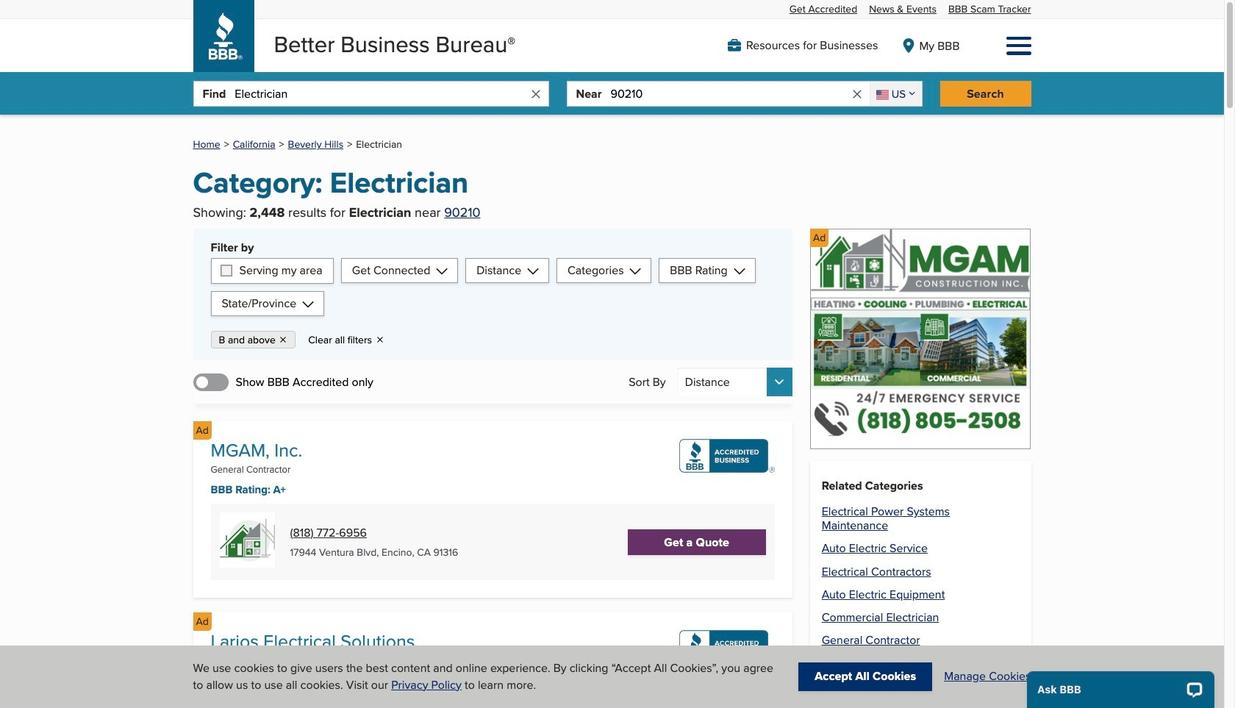 Task type: vqa. For each thing, say whether or not it's contained in the screenshot.
CLEAR SEARCH icon
yes



Task type: describe. For each thing, give the bounding box(es) containing it.
businesses, charities, category search field
[[235, 82, 529, 106]]

1 accredited business image from the top
[[679, 439, 775, 473]]

mgam, inc. image
[[810, 229, 1031, 449]]

2 accredited business image from the top
[[679, 630, 775, 664]]



Task type: locate. For each thing, give the bounding box(es) containing it.
None field
[[870, 82, 922, 106]]

accredited business image
[[679, 439, 775, 473], [679, 630, 775, 664]]

None button
[[678, 368, 792, 396]]

clear search image
[[851, 87, 864, 101]]

0 vertical spatial accredited business image
[[679, 439, 775, 473]]

clear search image
[[529, 87, 542, 101]]

city, state or zip field
[[611, 82, 851, 106]]

1 vertical spatial accredited business image
[[679, 630, 775, 664]]



